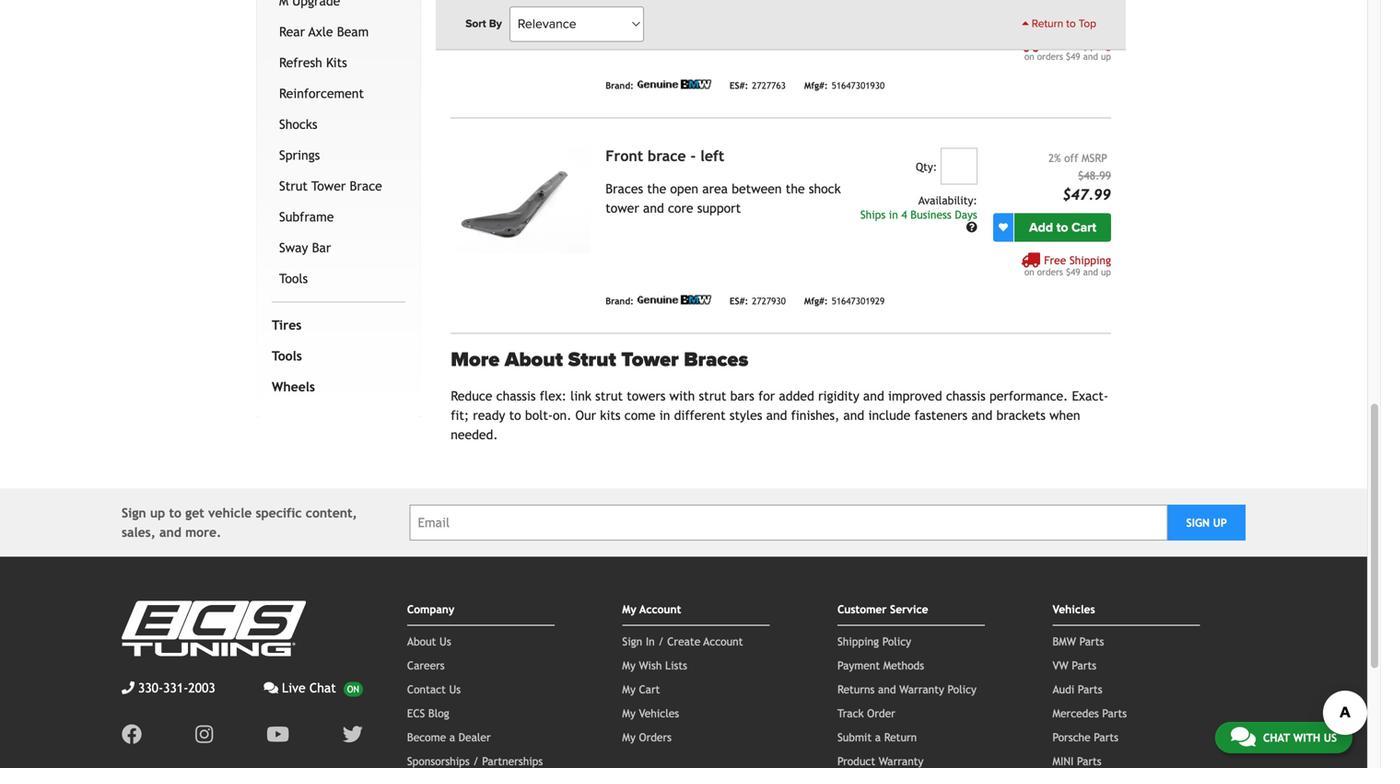 Task type: vqa. For each thing, say whether or not it's contained in the screenshot.
Sign In / Create Account on the bottom
yes



Task type: locate. For each thing, give the bounding box(es) containing it.
comments image
[[264, 682, 278, 695], [1231, 726, 1256, 748]]

0 vertical spatial policy
[[882, 635, 911, 648]]

sign up to get vehicle specific content, sales, and more.
[[122, 506, 357, 540]]

1 horizontal spatial return
[[1032, 17, 1064, 30]]

0 vertical spatial mfg#:
[[804, 80, 828, 91]]

payment methods link
[[838, 659, 924, 672]]

1 vertical spatial mfg#:
[[804, 296, 828, 306]]

0 vertical spatial free shipping on orders $49 and up
[[1025, 38, 1111, 62]]

1 horizontal spatial sign
[[622, 635, 642, 648]]

2 free from the top
[[1044, 254, 1066, 267]]

and up order
[[878, 683, 896, 696]]

my up my vehicles
[[622, 683, 636, 696]]

1 my from the top
[[622, 603, 637, 616]]

es#: left 2727930
[[730, 296, 748, 306]]

parts down porsche parts link
[[1077, 755, 1102, 768]]

my up my wish lists link
[[622, 603, 637, 616]]

1 vertical spatial return
[[884, 731, 917, 744]]

2 vertical spatial cart
[[639, 683, 660, 696]]

genuine bmw - corporate logo image up brace
[[637, 79, 711, 89]]

youtube logo image
[[266, 725, 289, 745]]

2 chassis from the left
[[946, 389, 986, 404]]

0 vertical spatial genuine bmw - corporate logo image
[[637, 79, 711, 89]]

parts up porsche parts link
[[1102, 707, 1127, 720]]

0 vertical spatial /
[[658, 635, 664, 648]]

up inside 'sign up to get vehicle specific content, sales, and more.'
[[150, 506, 165, 521]]

a for submit
[[875, 731, 881, 744]]

vw parts link
[[1053, 659, 1097, 672]]

genuine bmw - corporate logo image for es#: 2727763
[[637, 79, 711, 89]]

with inside reduce chassis flex: link strut towers with strut bars for added rigidity and improved chassis performance. exact- fit; ready to bolt-on. our kits come in different styles and finishes, and include fasteners and brackets when needed.
[[670, 389, 695, 404]]

1 vertical spatial /
[[473, 755, 479, 768]]

0 vertical spatial account
[[640, 603, 681, 616]]

tools link
[[276, 263, 402, 294], [268, 341, 402, 372]]

and right sales,
[[159, 525, 181, 540]]

0 vertical spatial strut
[[279, 179, 308, 193]]

0 horizontal spatial strut
[[279, 179, 308, 193]]

0 vertical spatial tools
[[279, 271, 308, 286]]

include
[[868, 408, 911, 423]]

1 vertical spatial orders
[[1037, 267, 1063, 277]]

/ down dealer
[[473, 755, 479, 768]]

product warranty link
[[838, 755, 924, 768]]

parts right vw
[[1072, 659, 1097, 672]]

1 vertical spatial brand:
[[606, 296, 634, 306]]

parts up mercedes parts link
[[1078, 683, 1103, 696]]

my down my cart on the bottom of the page
[[622, 707, 636, 720]]

0 vertical spatial tools link
[[276, 263, 402, 294]]

reinforcement link
[[276, 78, 402, 109]]

tools inside suspension subcategories element
[[279, 271, 308, 286]]

$47.99
[[1063, 186, 1111, 203]]

orders
[[1037, 51, 1063, 62], [1037, 267, 1063, 277]]

parts for vw parts
[[1072, 659, 1097, 672]]

tower up towers
[[621, 348, 679, 372]]

cart down $47.99
[[1072, 220, 1096, 235]]

parts down mercedes parts link
[[1094, 731, 1119, 744]]

1 horizontal spatial /
[[658, 635, 664, 648]]

my for my cart
[[622, 683, 636, 696]]

330-331-2003 link
[[122, 679, 215, 698]]

1 horizontal spatial braces
[[684, 348, 748, 372]]

0 vertical spatial us
[[440, 635, 451, 648]]

2 horizontal spatial sign
[[1186, 517, 1210, 529]]

my
[[622, 603, 637, 616], [622, 659, 636, 672], [622, 683, 636, 696], [622, 707, 636, 720], [622, 731, 636, 744]]

shipping down top
[[1070, 38, 1111, 51]]

wheels link
[[268, 372, 402, 403]]

tools link down bar
[[276, 263, 402, 294]]

comments image left "chat with us" on the right bottom
[[1231, 726, 1256, 748]]

2 genuine bmw - corporate logo image from the top
[[637, 295, 711, 304]]

my left wish
[[622, 659, 636, 672]]

reduce
[[451, 389, 492, 404]]

0 vertical spatial braces
[[606, 181, 643, 196]]

0 vertical spatial add to cart
[[1029, 4, 1096, 20]]

shipping down $47.99
[[1070, 254, 1111, 267]]

a right 'submit'
[[875, 731, 881, 744]]

mercedes
[[1053, 707, 1099, 720]]

genuine bmw - corporate logo image
[[637, 79, 711, 89], [637, 295, 711, 304]]

0 vertical spatial orders
[[1037, 51, 1063, 62]]

Email email field
[[410, 505, 1168, 541]]

2 brand: from the top
[[606, 296, 634, 306]]

orders down the return to top link
[[1037, 51, 1063, 62]]

careers link
[[407, 659, 445, 672]]

return to top link
[[1022, 16, 1097, 32]]

springs link
[[276, 140, 402, 171]]

1 horizontal spatial chassis
[[946, 389, 986, 404]]

tower down "springs" link
[[311, 179, 346, 193]]

a left dealer
[[449, 731, 455, 744]]

2 vertical spatial us
[[1324, 732, 1337, 745]]

0 vertical spatial tower
[[311, 179, 346, 193]]

1 horizontal spatial comments image
[[1231, 726, 1256, 748]]

1 horizontal spatial the
[[786, 181, 805, 196]]

add right the caret up icon at the top right of page
[[1029, 4, 1053, 20]]

1 mfg#: from the top
[[804, 80, 828, 91]]

None number field
[[941, 148, 977, 185]]

become
[[407, 731, 446, 744]]

sign inside button
[[1186, 517, 1210, 529]]

payment
[[838, 659, 880, 672]]

tools link up wheels
[[268, 341, 402, 372]]

the left "shock"
[[786, 181, 805, 196]]

about up careers link
[[407, 635, 436, 648]]

0 horizontal spatial tower
[[311, 179, 346, 193]]

1 horizontal spatial in
[[889, 208, 898, 221]]

es#: for es#: 2727930
[[730, 296, 748, 306]]

account
[[640, 603, 681, 616], [704, 635, 743, 648]]

warranty down methods
[[899, 683, 944, 696]]

strut down springs
[[279, 179, 308, 193]]

in inside reduce chassis flex: link strut towers with strut bars for added rigidity and improved chassis performance. exact- fit; ready to bolt-on. our kits come in different styles and finishes, and include fasteners and brackets when needed.
[[659, 408, 670, 423]]

$49 down return to top
[[1066, 51, 1081, 62]]

brand: up more about strut tower braces
[[606, 296, 634, 306]]

0 vertical spatial add to cart button
[[1015, 0, 1111, 26]]

kits
[[600, 408, 621, 423]]

mfg#:
[[804, 80, 828, 91], [804, 296, 828, 306]]

service
[[890, 603, 928, 616]]

chat with us
[[1263, 732, 1337, 745]]

1 vertical spatial tools
[[272, 349, 302, 363]]

porsche
[[1053, 731, 1091, 744]]

vehicle
[[208, 506, 252, 521]]

0 vertical spatial add
[[1029, 4, 1053, 20]]

wheels
[[272, 379, 315, 394]]

0 horizontal spatial a
[[449, 731, 455, 744]]

bmw parts link
[[1053, 635, 1104, 648]]

2 es#: from the top
[[730, 296, 748, 306]]

facebook logo image
[[122, 725, 142, 745]]

0 vertical spatial return
[[1032, 17, 1064, 30]]

comments image for live
[[264, 682, 278, 695]]

open
[[670, 181, 698, 196]]

axle
[[309, 24, 333, 39]]

1 free shipping on orders $49 and up from the top
[[1025, 38, 1111, 62]]

0 horizontal spatial chassis
[[496, 389, 536, 404]]

add to cart right the caret up icon at the top right of page
[[1029, 4, 1096, 20]]

1 vertical spatial add to cart
[[1029, 220, 1096, 235]]

1 vertical spatial $49
[[1066, 267, 1081, 277]]

add to cart down $47.99
[[1029, 220, 1096, 235]]

2 add to cart button from the top
[[1015, 213, 1111, 242]]

and left brackets
[[972, 408, 993, 423]]

the left open
[[647, 181, 666, 196]]

audi
[[1053, 683, 1075, 696]]

2 add to cart from the top
[[1029, 220, 1096, 235]]

1 horizontal spatial strut
[[699, 389, 726, 404]]

more about strut tower braces
[[451, 348, 748, 372]]

and down top
[[1083, 51, 1098, 62]]

5 my from the top
[[622, 731, 636, 744]]

comments image inside chat with us 'link'
[[1231, 726, 1256, 748]]

comments image inside live chat link
[[264, 682, 278, 695]]

tools down sway at the left top of page
[[279, 271, 308, 286]]

comments image for chat
[[1231, 726, 1256, 748]]

and inside 'sign up to get vehicle specific content, sales, and more.'
[[159, 525, 181, 540]]

payment methods
[[838, 659, 924, 672]]

shipping
[[1070, 38, 1111, 51], [1070, 254, 1111, 267], [838, 635, 879, 648]]

vehicles up bmw parts
[[1053, 603, 1095, 616]]

braces up tower
[[606, 181, 643, 196]]

add to cart button
[[1015, 0, 1111, 26], [1015, 213, 1111, 242]]

1 vertical spatial vehicles
[[639, 707, 679, 720]]

0 horizontal spatial comments image
[[264, 682, 278, 695]]

return right the caret up icon at the top right of page
[[1032, 17, 1064, 30]]

1 horizontal spatial with
[[1293, 732, 1321, 745]]

partnerships
[[482, 755, 543, 768]]

orders
[[639, 731, 672, 744]]

$49 down $47.99
[[1066, 267, 1081, 277]]

instagram logo image
[[195, 725, 213, 745]]

and left core
[[643, 201, 664, 215]]

exact-
[[1072, 389, 1109, 404]]

to inside reduce chassis flex: link strut towers with strut bars for added rigidity and improved chassis performance. exact- fit; ready to bolt-on. our kits come in different styles and finishes, and include fasteners and brackets when needed.
[[509, 408, 521, 423]]

free shipping on orders $49 and up down $47.99
[[1025, 254, 1111, 277]]

my wish lists
[[622, 659, 687, 672]]

top
[[1079, 17, 1097, 30]]

free down $47.99
[[1044, 254, 1066, 267]]

add right add to wish list image
[[1029, 220, 1053, 235]]

up inside button
[[1213, 517, 1227, 529]]

0 horizontal spatial the
[[647, 181, 666, 196]]

0 vertical spatial with
[[670, 389, 695, 404]]

chat inside 'link'
[[1263, 732, 1290, 745]]

1 vertical spatial account
[[704, 635, 743, 648]]

on.
[[553, 408, 572, 423]]

with inside 'link'
[[1293, 732, 1321, 745]]

1 es#: from the top
[[730, 80, 748, 91]]

my left orders
[[622, 731, 636, 744]]

chassis up bolt-
[[496, 389, 536, 404]]

1 a from the left
[[449, 731, 455, 744]]

chassis up fasteners
[[946, 389, 986, 404]]

my cart
[[622, 683, 660, 696]]

strut up the link
[[568, 348, 616, 372]]

performance.
[[990, 389, 1068, 404]]

1 vertical spatial genuine bmw - corporate logo image
[[637, 295, 711, 304]]

brand: up "front"
[[606, 80, 634, 91]]

sponsorships / partnerships
[[407, 755, 543, 768]]

0 vertical spatial on
[[1025, 51, 1035, 62]]

4 my from the top
[[622, 707, 636, 720]]

parts right bmw
[[1080, 635, 1104, 648]]

parts for mini parts
[[1077, 755, 1102, 768]]

sign for sign in / create account
[[622, 635, 642, 648]]

mfg#: left the 51647301930
[[804, 80, 828, 91]]

sales,
[[122, 525, 156, 540]]

1 horizontal spatial policy
[[948, 683, 977, 696]]

1 vertical spatial in
[[659, 408, 670, 423]]

strut
[[595, 389, 623, 404], [699, 389, 726, 404]]

1 vertical spatial policy
[[948, 683, 977, 696]]

1 vertical spatial chat
[[1263, 732, 1290, 745]]

refresh kits link
[[276, 47, 402, 78]]

1 vertical spatial comments image
[[1231, 726, 1256, 748]]

0 horizontal spatial chat
[[309, 681, 336, 696]]

up
[[1101, 51, 1111, 62], [1101, 267, 1111, 277], [150, 506, 165, 521], [1213, 517, 1227, 529]]

genuine bmw - corporate logo image left es#: 2727930
[[637, 295, 711, 304]]

parts
[[1080, 635, 1104, 648], [1072, 659, 1097, 672], [1078, 683, 1103, 696], [1102, 707, 1127, 720], [1094, 731, 1119, 744], [1077, 755, 1102, 768]]

sign in / create account
[[622, 635, 743, 648]]

1 vertical spatial free
[[1044, 254, 1066, 267]]

ships
[[861, 208, 886, 221]]

ecs
[[407, 707, 425, 720]]

2 vertical spatial shipping
[[838, 635, 879, 648]]

1 vertical spatial warranty
[[879, 755, 924, 768]]

331-
[[163, 681, 188, 696]]

mfg#: left 51647301929
[[804, 296, 828, 306]]

our
[[575, 408, 596, 423]]

1 horizontal spatial a
[[875, 731, 881, 744]]

0 vertical spatial $49
[[1066, 51, 1081, 62]]

bolt-
[[525, 408, 553, 423]]

and inside braces the open area between the shock tower and core support
[[643, 201, 664, 215]]

0 vertical spatial brand:
[[606, 80, 634, 91]]

0 horizontal spatial with
[[670, 389, 695, 404]]

us for contact us
[[449, 683, 461, 696]]

0 horizontal spatial return
[[884, 731, 917, 744]]

in right come
[[659, 408, 670, 423]]

vehicles
[[1053, 603, 1095, 616], [639, 707, 679, 720]]

shipping up 'payment'
[[838, 635, 879, 648]]

return down order
[[884, 731, 917, 744]]

2 on from the top
[[1025, 267, 1035, 277]]

rear axle beam link
[[276, 16, 402, 47]]

fit;
[[451, 408, 469, 423]]

1 vertical spatial us
[[449, 683, 461, 696]]

contact
[[407, 683, 446, 696]]

cart right the caret up icon at the top right of page
[[1072, 4, 1096, 20]]

parts for bmw parts
[[1080, 635, 1104, 648]]

strut up different
[[699, 389, 726, 404]]

/ right "in"
[[658, 635, 664, 648]]

submit a return
[[838, 731, 917, 744]]

2 mfg#: from the top
[[804, 296, 828, 306]]

shocks
[[279, 117, 317, 132]]

1 chassis from the left
[[496, 389, 536, 404]]

1 genuine bmw - corporate logo image from the top
[[637, 79, 711, 89]]

my for my account
[[622, 603, 637, 616]]

between
[[732, 181, 782, 196]]

and up include
[[863, 389, 884, 404]]

1 brand: from the top
[[606, 80, 634, 91]]

mfg#: for mfg#: 51647301930
[[804, 80, 828, 91]]

parts for mercedes parts
[[1102, 707, 1127, 720]]

2 my from the top
[[622, 659, 636, 672]]

orders down $47.99
[[1037, 267, 1063, 277]]

tools down tires
[[272, 349, 302, 363]]

about up flex:
[[505, 348, 563, 372]]

0 horizontal spatial in
[[659, 408, 670, 423]]

warranty down submit a return link
[[879, 755, 924, 768]]

1 horizontal spatial chat
[[1263, 732, 1290, 745]]

2 a from the left
[[875, 731, 881, 744]]

sign inside 'sign up to get vehicle specific content, sales, and more.'
[[122, 506, 146, 521]]

2003
[[188, 681, 215, 696]]

0 horizontal spatial vehicles
[[639, 707, 679, 720]]

0 vertical spatial about
[[505, 348, 563, 372]]

mfg#: 51647301929
[[804, 296, 885, 306]]

0 vertical spatial in
[[889, 208, 898, 221]]

shock
[[809, 181, 841, 196]]

shipping policy
[[838, 635, 911, 648]]

vehicles up orders
[[639, 707, 679, 720]]

0 horizontal spatial sign
[[122, 506, 146, 521]]

cart
[[1072, 4, 1096, 20], [1072, 220, 1096, 235], [639, 683, 660, 696]]

1 vertical spatial free shipping on orders $49 and up
[[1025, 254, 1111, 277]]

3 my from the top
[[622, 683, 636, 696]]

account right create
[[704, 635, 743, 648]]

1 horizontal spatial strut
[[568, 348, 616, 372]]

cart down wish
[[639, 683, 660, 696]]

1 vertical spatial with
[[1293, 732, 1321, 745]]

1 the from the left
[[647, 181, 666, 196]]

es#: left 2727763
[[730, 80, 748, 91]]

es#: for es#: 2727763
[[730, 80, 748, 91]]

2 strut from the left
[[699, 389, 726, 404]]

es#2727930 - 51647301929 - front brace - left - braces the open area between the shock tower and core support - genuine bmw - bmw image
[[451, 148, 591, 253]]

1 vertical spatial tools link
[[268, 341, 402, 372]]

es#2727763 - 51647301930 - front brace - right - braces the open area between the shock tower and core support - genuine bmw - bmw image
[[451, 0, 591, 37]]

0 horizontal spatial strut
[[595, 389, 623, 404]]

comments image left live
[[264, 682, 278, 695]]

strut up kits
[[595, 389, 623, 404]]

1 vertical spatial es#:
[[730, 296, 748, 306]]

vw
[[1053, 659, 1069, 672]]

0 horizontal spatial /
[[473, 755, 479, 768]]

1 vertical spatial on
[[1025, 267, 1035, 277]]

1 vertical spatial braces
[[684, 348, 748, 372]]

0 horizontal spatial about
[[407, 635, 436, 648]]

free down the return to top link
[[1044, 38, 1066, 51]]

1 vertical spatial add
[[1029, 220, 1053, 235]]

1 vertical spatial add to cart button
[[1015, 213, 1111, 242]]

braces up bars on the bottom right of page
[[684, 348, 748, 372]]

off
[[1064, 151, 1078, 164]]

0 horizontal spatial braces
[[606, 181, 643, 196]]

0 vertical spatial es#:
[[730, 80, 748, 91]]

sign up
[[1186, 517, 1227, 529]]

audi parts link
[[1053, 683, 1103, 696]]

1 vertical spatial tower
[[621, 348, 679, 372]]

account up "in"
[[640, 603, 681, 616]]

strut inside suspension subcategories element
[[279, 179, 308, 193]]

1 free from the top
[[1044, 38, 1066, 51]]

free shipping on orders $49 and up down return to top
[[1025, 38, 1111, 62]]

braces
[[606, 181, 643, 196], [684, 348, 748, 372]]

0 vertical spatial chat
[[309, 681, 336, 696]]

in left 4
[[889, 208, 898, 221]]

0 vertical spatial vehicles
[[1053, 603, 1095, 616]]

0 vertical spatial comments image
[[264, 682, 278, 695]]

parts for porsche parts
[[1094, 731, 1119, 744]]



Task type: describe. For each thing, give the bounding box(es) containing it.
mfg#: 51647301930
[[804, 80, 885, 91]]

2% off msrp $48.99 $47.99
[[1049, 151, 1111, 203]]

4
[[902, 208, 907, 221]]

sign in / create account link
[[622, 635, 743, 648]]

ecs tuning image
[[122, 601, 306, 657]]

to inside 'sign up to get vehicle specific content, sales, and more.'
[[169, 506, 181, 521]]

availability:
[[918, 194, 977, 207]]

question circle image
[[966, 221, 977, 232]]

front
[[606, 147, 643, 164]]

track
[[838, 707, 864, 720]]

more
[[451, 348, 500, 372]]

added
[[779, 389, 814, 404]]

rigidity
[[818, 389, 859, 404]]

1 horizontal spatial tower
[[621, 348, 679, 372]]

mfg#: for mfg#: 51647301929
[[804, 296, 828, 306]]

returns and warranty policy link
[[838, 683, 977, 696]]

reinforcement
[[279, 86, 364, 101]]

specific
[[256, 506, 302, 521]]

customer
[[838, 603, 887, 616]]

submit
[[838, 731, 872, 744]]

1 add from the top
[[1029, 4, 1053, 20]]

sign for sign up to get vehicle specific content, sales, and more.
[[122, 506, 146, 521]]

shipping policy link
[[838, 635, 911, 648]]

parts for audi parts
[[1078, 683, 1103, 696]]

support
[[697, 201, 741, 215]]

us for about us
[[440, 635, 451, 648]]

springs
[[279, 148, 320, 162]]

different
[[674, 408, 726, 423]]

my for my orders
[[622, 731, 636, 744]]

2 the from the left
[[786, 181, 805, 196]]

2 free shipping on orders $49 and up from the top
[[1025, 254, 1111, 277]]

come
[[625, 408, 656, 423]]

wish
[[639, 659, 662, 672]]

sway bar link
[[276, 232, 402, 263]]

0 horizontal spatial account
[[640, 603, 681, 616]]

1 strut from the left
[[595, 389, 623, 404]]

ecs blog
[[407, 707, 449, 720]]

1 horizontal spatial vehicles
[[1053, 603, 1095, 616]]

sway
[[279, 240, 308, 255]]

live chat
[[282, 681, 336, 696]]

add to wish list image
[[999, 223, 1008, 232]]

refresh
[[279, 55, 322, 70]]

strut tower brace link
[[276, 171, 402, 202]]

refresh kits
[[279, 55, 347, 70]]

1 vertical spatial shipping
[[1070, 254, 1111, 267]]

0 horizontal spatial policy
[[882, 635, 911, 648]]

company
[[407, 603, 454, 616]]

ships in 4 business days
[[861, 208, 977, 221]]

phone image
[[122, 682, 135, 695]]

lists
[[665, 659, 687, 672]]

0 vertical spatial cart
[[1072, 4, 1096, 20]]

create
[[667, 635, 701, 648]]

flex:
[[540, 389, 567, 404]]

left
[[700, 147, 725, 164]]

mini parts
[[1053, 755, 1102, 768]]

sort by
[[466, 17, 502, 30]]

1 add to cart from the top
[[1029, 4, 1096, 20]]

2%
[[1049, 151, 1061, 164]]

front brace - left link
[[606, 147, 725, 164]]

submit a return link
[[838, 731, 917, 744]]

and down "for"
[[766, 408, 787, 423]]

genuine bmw - corporate logo image for es#: 2727930
[[637, 295, 711, 304]]

suspension subcategories element
[[272, 0, 406, 303]]

and down rigidity
[[844, 408, 865, 423]]

caret up image
[[1022, 18, 1029, 29]]

tools link inside suspension subcategories element
[[276, 263, 402, 294]]

1 vertical spatial about
[[407, 635, 436, 648]]

porsche parts link
[[1053, 731, 1119, 744]]

0 vertical spatial shipping
[[1070, 38, 1111, 51]]

es#: 2727763
[[730, 80, 786, 91]]

subframe link
[[276, 202, 402, 232]]

brand: for es#: 2727930
[[606, 296, 634, 306]]

business
[[911, 208, 952, 221]]

brace
[[350, 179, 382, 193]]

my orders
[[622, 731, 672, 744]]

a for become
[[449, 731, 455, 744]]

mini
[[1053, 755, 1074, 768]]

bmw
[[1053, 635, 1076, 648]]

1 on from the top
[[1025, 51, 1035, 62]]

2 add from the top
[[1029, 220, 1053, 235]]

my for my vehicles
[[622, 707, 636, 720]]

track order link
[[838, 707, 895, 720]]

fasteners
[[914, 408, 968, 423]]

audi parts
[[1053, 683, 1103, 696]]

get
[[185, 506, 204, 521]]

1 $49 from the top
[[1066, 51, 1081, 62]]

tower inside suspension subcategories element
[[311, 179, 346, 193]]

front brace - left
[[606, 147, 725, 164]]

days
[[955, 208, 977, 221]]

twitter logo image
[[343, 725, 363, 745]]

when
[[1050, 408, 1080, 423]]

become a dealer
[[407, 731, 491, 744]]

bar
[[312, 240, 331, 255]]

1 horizontal spatial about
[[505, 348, 563, 372]]

rear
[[279, 24, 305, 39]]

us inside 'link'
[[1324, 732, 1337, 745]]

1 vertical spatial strut
[[568, 348, 616, 372]]

brand: for es#: 2727763
[[606, 80, 634, 91]]

1 add to cart button from the top
[[1015, 0, 1111, 26]]

chat with us link
[[1215, 722, 1353, 754]]

my for my wish lists
[[622, 659, 636, 672]]

braces inside braces the open area between the shock tower and core support
[[606, 181, 643, 196]]

kits
[[326, 55, 347, 70]]

vw parts
[[1053, 659, 1097, 672]]

2 $49 from the top
[[1066, 267, 1081, 277]]

customer service
[[838, 603, 928, 616]]

2 orders from the top
[[1037, 267, 1063, 277]]

brace
[[648, 147, 686, 164]]

content,
[[306, 506, 357, 521]]

become a dealer link
[[407, 731, 491, 744]]

2727930
[[752, 296, 786, 306]]

needed.
[[451, 428, 498, 442]]

reduce chassis flex: link strut towers with strut bars for added rigidity and improved chassis performance. exact- fit; ready to bolt-on. our kits come in different styles and finishes, and include fasteners and brackets when needed.
[[451, 389, 1109, 442]]

0 vertical spatial warranty
[[899, 683, 944, 696]]

strut tower brace
[[279, 179, 382, 193]]

about us
[[407, 635, 451, 648]]

my cart link
[[622, 683, 660, 696]]

1 horizontal spatial account
[[704, 635, 743, 648]]

shocks link
[[276, 109, 402, 140]]

and down $47.99
[[1083, 267, 1098, 277]]

bars
[[730, 389, 755, 404]]

mercedes parts
[[1053, 707, 1127, 720]]

product
[[838, 755, 876, 768]]

330-331-2003
[[138, 681, 215, 696]]

sign for sign up
[[1186, 517, 1210, 529]]

1 orders from the top
[[1037, 51, 1063, 62]]

return to top
[[1029, 17, 1097, 30]]

1 vertical spatial cart
[[1072, 220, 1096, 235]]

braces the open area between the shock tower and core support
[[606, 181, 841, 215]]

ecs blog link
[[407, 707, 449, 720]]

returns and warranty policy
[[838, 683, 977, 696]]

rear axle beam
[[279, 24, 369, 39]]

methods
[[883, 659, 924, 672]]

about us link
[[407, 635, 451, 648]]

51647301929
[[832, 296, 885, 306]]



